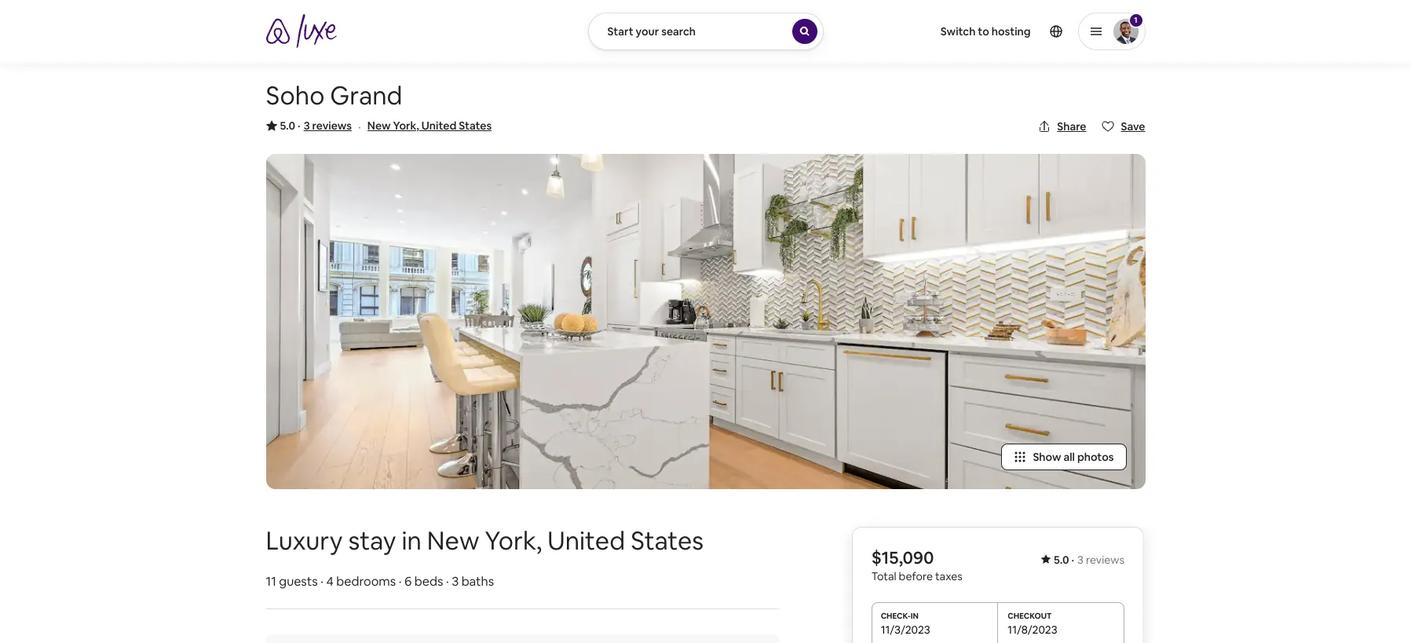 Task type: vqa. For each thing, say whether or not it's contained in the screenshot.
6 at the left bottom
yes



Task type: describe. For each thing, give the bounding box(es) containing it.
0 vertical spatial 5.0 · 3 reviews
[[280, 119, 352, 133]]

0 vertical spatial 5.0
[[280, 119, 295, 133]]

total
[[872, 570, 897, 584]]

luxury
[[266, 525, 343, 557]]

· new york, united states
[[358, 119, 492, 135]]

soho grand image 1 image
[[266, 154, 1146, 490]]

soho grand
[[266, 79, 403, 112]]

1 button
[[1078, 13, 1146, 50]]

start your search
[[608, 24, 696, 38]]

switch to hosting
[[941, 24, 1031, 38]]

show
[[1033, 450, 1062, 465]]

new york, united states button
[[367, 116, 492, 135]]

1 horizontal spatial york,
[[485, 525, 542, 557]]

1 vertical spatial 5.0 · 3 reviews
[[1055, 553, 1125, 567]]

airbnb luxe image
[[266, 18, 321, 43]]

share button
[[1032, 113, 1093, 140]]

profile element
[[843, 0, 1146, 63]]

soho
[[266, 79, 325, 112]]

united
[[422, 119, 457, 133]]

$15,090
[[872, 547, 935, 569]]

bedrooms
[[336, 574, 396, 590]]

taxes
[[936, 570, 963, 584]]

show all photos
[[1033, 450, 1114, 465]]

your
[[636, 24, 659, 38]]

6
[[405, 574, 412, 590]]

united states
[[548, 525, 704, 557]]

11 guests · 4 bedrooms · 6 beds · 3 baths
[[266, 574, 494, 590]]

beds
[[415, 574, 443, 590]]

luxury stay in new york, united states
[[266, 525, 704, 557]]

hosting
[[992, 24, 1031, 38]]

search
[[662, 24, 696, 38]]

1 horizontal spatial 3
[[452, 574, 459, 590]]

Start your search search field
[[588, 13, 824, 50]]

stay
[[348, 525, 396, 557]]

0 horizontal spatial 3
[[304, 119, 310, 133]]

grand
[[330, 79, 403, 112]]



Task type: locate. For each thing, give the bounding box(es) containing it.
1 vertical spatial york,
[[485, 525, 542, 557]]

states
[[459, 119, 492, 133]]

1 horizontal spatial 5.0
[[1055, 553, 1070, 567]]

1 vertical spatial 5.0
[[1055, 553, 1070, 567]]

0 horizontal spatial reviews
[[312, 119, 352, 133]]

1 vertical spatial new
[[427, 525, 480, 557]]

new right in
[[427, 525, 480, 557]]

show all photos button
[[1002, 444, 1127, 471]]

0 horizontal spatial 5.0
[[280, 119, 295, 133]]

$15,090 total before taxes
[[872, 547, 963, 584]]

to
[[978, 24, 990, 38]]

save button
[[1096, 113, 1152, 140]]

0 horizontal spatial 5.0 · 3 reviews
[[280, 119, 352, 133]]

photos
[[1078, 450, 1114, 465]]

york, left united
[[393, 119, 419, 133]]

0 vertical spatial york,
[[393, 119, 419, 133]]

1 vertical spatial 3
[[1078, 553, 1084, 567]]

switch to hosting link
[[931, 15, 1040, 48]]

11/3/2023
[[882, 623, 931, 637]]

2 vertical spatial 3
[[452, 574, 459, 590]]

3 reviews button
[[304, 118, 352, 134]]

in
[[402, 525, 422, 557]]

before
[[900, 570, 934, 584]]

2 horizontal spatial 3
[[1078, 553, 1084, 567]]

0 horizontal spatial new
[[367, 119, 391, 133]]

5.0 · 3 reviews
[[280, 119, 352, 133], [1055, 553, 1125, 567]]

0 vertical spatial 3
[[304, 119, 310, 133]]

1 horizontal spatial 5.0 · 3 reviews
[[1055, 553, 1125, 567]]

guests
[[279, 574, 318, 590]]

5.0 down soho
[[280, 119, 295, 133]]

switch
[[941, 24, 976, 38]]

start your search button
[[588, 13, 824, 50]]

0 vertical spatial reviews
[[312, 119, 352, 133]]

11/8/2023
[[1009, 623, 1058, 637]]

4
[[326, 574, 334, 590]]

5.0 up 11/8/2023 in the right bottom of the page
[[1055, 553, 1070, 567]]

11
[[266, 574, 276, 590]]

start
[[608, 24, 634, 38]]

3
[[304, 119, 310, 133], [1078, 553, 1084, 567], [452, 574, 459, 590]]

1
[[1135, 15, 1138, 25]]

york, up baths
[[485, 525, 542, 557]]

1 horizontal spatial reviews
[[1087, 553, 1125, 567]]

5.0
[[280, 119, 295, 133], [1055, 553, 1070, 567]]

reviews
[[312, 119, 352, 133], [1087, 553, 1125, 567]]

0 vertical spatial new
[[367, 119, 391, 133]]

save
[[1121, 119, 1146, 134]]

·
[[298, 119, 301, 133], [358, 119, 361, 135], [1072, 553, 1075, 567], [321, 574, 324, 590], [399, 574, 402, 590], [446, 574, 449, 590]]

new
[[367, 119, 391, 133], [427, 525, 480, 557]]

1 horizontal spatial new
[[427, 525, 480, 557]]

york, inside · new york, united states
[[393, 119, 419, 133]]

new down grand
[[367, 119, 391, 133]]

all
[[1064, 450, 1075, 465]]

baths
[[462, 574, 494, 590]]

york,
[[393, 119, 419, 133], [485, 525, 542, 557]]

0 horizontal spatial york,
[[393, 119, 419, 133]]

share
[[1058, 119, 1087, 134]]

1 vertical spatial reviews
[[1087, 553, 1125, 567]]

new inside · new york, united states
[[367, 119, 391, 133]]



